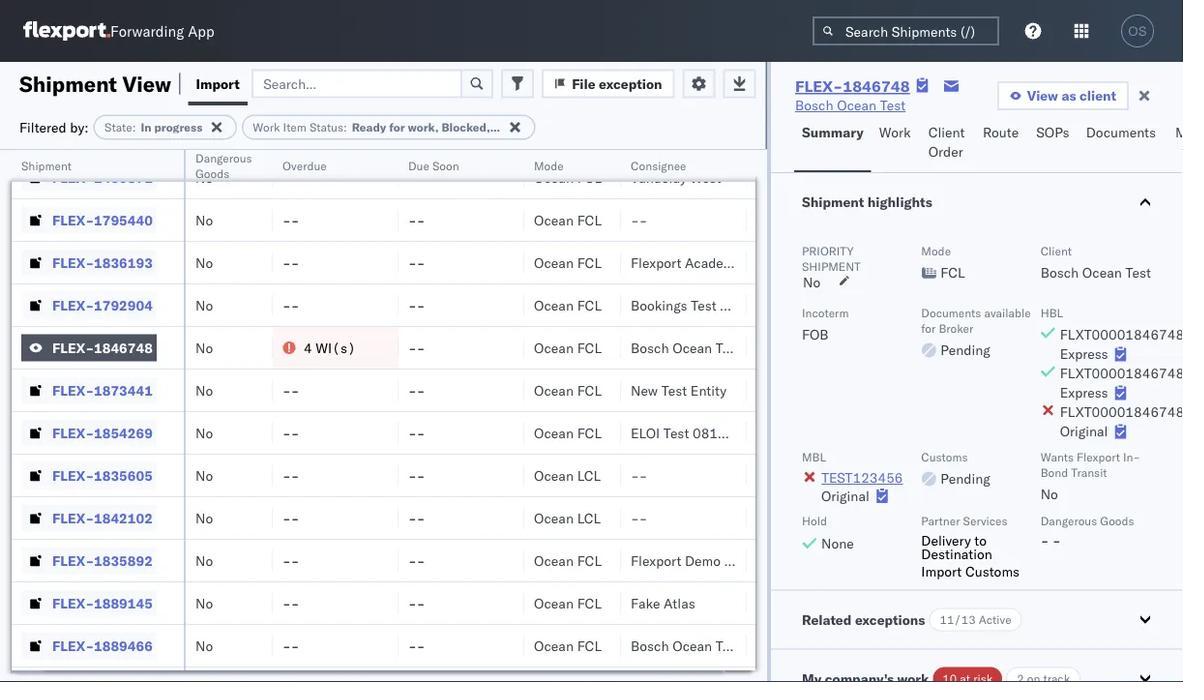 Task type: describe. For each thing, give the bounding box(es) containing it.
flex-1873441
[[52, 382, 153, 399]]

fcl for flex-1792904
[[578, 297, 602, 314]]

client order
[[929, 124, 966, 160]]

1795440
[[94, 212, 153, 228]]

no inside wants flexport in- bond transit no
[[1041, 486, 1059, 503]]

resize handle column header for mode
[[598, 150, 621, 682]]

entity
[[691, 382, 727, 399]]

forwarding app link
[[23, 21, 215, 41]]

consignee button
[[621, 154, 728, 173]]

ocean for 1889466
[[534, 637, 574, 654]]

ocean inside client bosch ocean test
[[1083, 264, 1123, 281]]

item
[[283, 120, 307, 135]]

state : in progress
[[105, 120, 203, 135]]

test123456
[[822, 469, 904, 486]]

priority
[[802, 243, 854, 258]]

flex-1846748 button
[[21, 334, 157, 362]]

ocean for 1873441
[[534, 382, 574, 399]]

0 horizontal spatial for
[[389, 120, 405, 135]]

work for work
[[880, 124, 911, 141]]

app
[[188, 22, 215, 40]]

1 flxt00001846748 from the top
[[1061, 326, 1184, 343]]

fcl for flex-1873441
[[578, 382, 602, 399]]

resize handle column header for shipment
[[161, 150, 184, 682]]

dangerous for dangerous goods - -
[[1041, 514, 1098, 529]]

ocean for 1835605
[[534, 467, 574, 484]]

wi(s)
[[316, 339, 356, 356]]

shipment view
[[19, 70, 171, 97]]

eloi test 081801
[[631, 424, 743, 441]]

no for flex-1836193
[[196, 254, 213, 271]]

documents for documents available for broker
[[922, 305, 982, 320]]

081801
[[693, 424, 743, 441]]

shipment for shipment highlights
[[802, 194, 865, 211]]

view as client button
[[998, 81, 1130, 110]]

fob
[[802, 326, 829, 343]]

filtered
[[19, 119, 66, 136]]

fake
[[631, 595, 661, 612]]

flex-1792904 button
[[21, 292, 157, 319]]

ocean for 1854269
[[534, 424, 574, 441]]

1873441
[[94, 382, 153, 399]]

no for flex-1792904
[[196, 297, 213, 314]]

fcl for flex-1795440
[[578, 212, 602, 228]]

flex-1842102
[[52, 510, 153, 527]]

vandelay west
[[631, 169, 721, 186]]

dangerous goods
[[196, 151, 252, 181]]

1889466
[[94, 637, 153, 654]]

atlas
[[664, 595, 696, 612]]

11/13
[[940, 613, 976, 627]]

flexport inside wants flexport in- bond transit no
[[1077, 450, 1121, 464]]

bosch up summary
[[796, 97, 834, 114]]

flex-1846748 inside flex-1846748 button
[[52, 339, 153, 356]]

ocean fcl for flex-1889145
[[534, 595, 602, 612]]

forwarding
[[110, 22, 184, 40]]

fcl for flex-1889145
[[578, 595, 602, 612]]

route
[[983, 124, 1019, 141]]

1 horizontal spatial original
[[1061, 423, 1109, 440]]

no for flex-1795440
[[196, 212, 213, 228]]

0 horizontal spatial view
[[122, 70, 171, 97]]

shipment button
[[12, 154, 165, 173]]

flex- for flex-1835605 button
[[52, 467, 94, 484]]

import inside partner services delivery to destination import customs
[[922, 563, 962, 580]]

ocean fcl for flex-1836193
[[534, 254, 602, 271]]

1846748 inside button
[[94, 339, 153, 356]]

3 resize handle column header from the left
[[376, 150, 399, 682]]

ocean fcl for flex-1792904
[[534, 297, 602, 314]]

exceptions
[[856, 611, 926, 628]]

eloi
[[631, 424, 660, 441]]

documents available for broker
[[922, 305, 1032, 335]]

west
[[691, 169, 721, 186]]

flex-1459871
[[52, 169, 153, 186]]

flexport demo shipper co.
[[631, 552, 795, 569]]

flex-1889145
[[52, 595, 153, 612]]

Search... text field
[[252, 69, 463, 98]]

blocked,
[[442, 120, 490, 135]]

no for flex-1459871
[[196, 169, 213, 186]]

no for flex-1846748
[[196, 339, 213, 356]]

4
[[304, 339, 312, 356]]

1854269
[[94, 424, 153, 441]]

flex-1835605 button
[[21, 462, 157, 489]]

ocean for 1846748
[[534, 339, 574, 356]]

ocean fcl for flex-1854269
[[534, 424, 602, 441]]

flex-1459871 button
[[21, 164, 157, 191]]

ocean for 1459871
[[534, 169, 574, 186]]

2 express from the top
[[1061, 384, 1109, 401]]

flexport for flexport demo shipper co.
[[631, 552, 682, 569]]

test inside client bosch ocean test
[[1126, 264, 1152, 281]]

partner services delivery to destination import customs
[[922, 514, 1020, 580]]

1835605
[[94, 467, 153, 484]]

work for work item status : ready for work, blocked, in progress
[[253, 120, 280, 135]]

no for flex-1854269
[[196, 424, 213, 441]]

flexport for flexport academy (us) inc.
[[631, 254, 682, 271]]

hbl
[[1041, 305, 1064, 320]]

shipment highlights button
[[771, 173, 1184, 231]]

view inside button
[[1028, 87, 1059, 104]]

flex-1889466 button
[[21, 633, 157, 660]]

flex-1792904
[[52, 297, 153, 314]]

1792904
[[94, 297, 153, 314]]

fcl for flex-1835892
[[578, 552, 602, 569]]

import inside button
[[196, 75, 240, 92]]

soon
[[433, 158, 459, 173]]

lcl for flex-1835605
[[578, 467, 601, 484]]

to
[[975, 532, 987, 549]]

co.
[[776, 552, 795, 569]]

os
[[1129, 24, 1148, 38]]

0 vertical spatial bosch ocean test
[[796, 97, 906, 114]]

in-
[[1124, 450, 1141, 464]]

resize handle column header for consignee
[[724, 150, 747, 682]]

flex- for flex-1792904 button
[[52, 297, 94, 314]]

flex-1842102 button
[[21, 505, 157, 532]]

flex- for flex-1889145 button
[[52, 595, 94, 612]]

test123456 button
[[822, 469, 904, 486]]

1889145
[[94, 595, 153, 612]]

client for client bosch ocean test
[[1041, 243, 1073, 258]]

flexport academy (us) inc.
[[631, 254, 807, 271]]

work button
[[872, 115, 921, 172]]

ocean fcl for flex-1795440
[[534, 212, 602, 228]]

3 flxt00001846748 from the top
[[1061, 404, 1184, 421]]

file exception
[[572, 75, 663, 92]]

1 in from the left
[[141, 120, 152, 135]]

flex- for 'flex-1842102' button
[[52, 510, 94, 527]]

highlights
[[868, 194, 933, 211]]

shipment for shipment
[[21, 158, 72, 173]]

file
[[572, 75, 596, 92]]

1 express from the top
[[1061, 346, 1109, 363]]

pending for customs
[[941, 470, 991, 487]]

ocean fcl for flex-1889466
[[534, 637, 602, 654]]

vandelay
[[631, 169, 687, 186]]

1 : from the left
[[132, 120, 136, 135]]

incoterm
[[802, 305, 849, 320]]

client bosch ocean test
[[1041, 243, 1152, 281]]

bosch ocean test for flex-1889466
[[631, 637, 742, 654]]

customs inside partner services delivery to destination import customs
[[966, 563, 1020, 580]]

1 horizontal spatial 1846748
[[843, 76, 911, 96]]



Task type: vqa. For each thing, say whether or not it's contained in the screenshot.
"customs" within Import customs agent
no



Task type: locate. For each thing, give the bounding box(es) containing it.
0 vertical spatial dangerous
[[196, 151, 252, 165]]

flex-1873441 button
[[21, 377, 157, 404]]

sops button
[[1029, 115, 1079, 172]]

1 vertical spatial 1846748
[[94, 339, 153, 356]]

dangerous inside dangerous goods button
[[196, 151, 252, 165]]

1 horizontal spatial mode
[[922, 243, 952, 258]]

2 vertical spatial bosch ocean test
[[631, 637, 742, 654]]

4 wi(s)
[[304, 339, 356, 356]]

: left ready
[[344, 120, 347, 135]]

shipment
[[802, 259, 861, 273]]

client order button
[[921, 115, 976, 172]]

bosch ocean test down flex-1846748 link
[[796, 97, 906, 114]]

2 ocean lcl from the top
[[534, 510, 601, 527]]

view up the state : in progress
[[122, 70, 171, 97]]

ocean for 1792904
[[534, 297, 574, 314]]

client
[[929, 124, 966, 141], [1041, 243, 1073, 258]]

ocean for 1836193
[[534, 254, 574, 271]]

shipper
[[725, 552, 772, 569]]

bond
[[1041, 465, 1069, 480]]

1 horizontal spatial consignee
[[720, 297, 785, 314]]

no for flex-1835605
[[196, 467, 213, 484]]

bosch ocean test up new test entity
[[631, 339, 742, 356]]

: up 1459871
[[132, 120, 136, 135]]

shipment
[[19, 70, 117, 97], [21, 158, 72, 173], [802, 194, 865, 211]]

lcl for flex-1842102
[[578, 510, 601, 527]]

ocean fcl for flex-1873441
[[534, 382, 602, 399]]

flex-1854269 button
[[21, 420, 157, 447]]

0 vertical spatial consignee
[[631, 158, 687, 173]]

as
[[1062, 87, 1077, 104]]

ocean for 1795440
[[534, 212, 574, 228]]

bosch ocean test
[[796, 97, 906, 114], [631, 339, 742, 356], [631, 637, 742, 654]]

services
[[964, 514, 1008, 529]]

new
[[631, 382, 658, 399]]

1 vertical spatial customs
[[966, 563, 1020, 580]]

1 ocean lcl from the top
[[534, 467, 601, 484]]

flex- for flex-1795440 button
[[52, 212, 94, 228]]

client inside client bosch ocean test
[[1041, 243, 1073, 258]]

0 horizontal spatial mode
[[534, 158, 564, 173]]

dangerous down wants flexport in- bond transit no
[[1041, 514, 1098, 529]]

for left work,
[[389, 120, 405, 135]]

customs down 'to' on the right bottom of page
[[966, 563, 1020, 580]]

flexport up "bookings"
[[631, 254, 682, 271]]

pending up services
[[941, 470, 991, 487]]

forwarding app
[[110, 22, 215, 40]]

no for flex-1842102
[[196, 510, 213, 527]]

1 vertical spatial pending
[[941, 470, 991, 487]]

flxt00001846748
[[1061, 326, 1184, 343], [1061, 365, 1184, 382], [1061, 404, 1184, 421]]

overdue
[[283, 158, 327, 173]]

bosch
[[796, 97, 834, 114], [1041, 264, 1080, 281], [631, 339, 669, 356], [631, 637, 669, 654]]

Search Shipments (/) text field
[[813, 16, 1000, 45]]

0 vertical spatial mode
[[534, 158, 564, 173]]

1 vertical spatial flexport
[[1077, 450, 1121, 464]]

related
[[802, 611, 852, 628]]

documents button
[[1079, 115, 1168, 172]]

1 vertical spatial flxt00001846748
[[1061, 365, 1184, 382]]

shipment up by:
[[19, 70, 117, 97]]

import button
[[188, 62, 248, 106]]

2 pending from the top
[[941, 470, 991, 487]]

fcl
[[578, 169, 602, 186], [578, 212, 602, 228], [578, 254, 602, 271], [941, 264, 966, 281], [578, 297, 602, 314], [578, 339, 602, 356], [578, 382, 602, 399], [578, 424, 602, 441], [578, 552, 602, 569], [578, 595, 602, 612], [578, 637, 602, 654]]

flex- down flex-1835605 button
[[52, 510, 94, 527]]

documents down client
[[1087, 124, 1157, 141]]

in
[[141, 120, 152, 135], [493, 120, 504, 135]]

ocean fcl for flex-1846748
[[534, 339, 602, 356]]

flex-1836193
[[52, 254, 153, 271]]

0 horizontal spatial progress
[[154, 120, 203, 135]]

flex- for flex-1854269 button
[[52, 424, 94, 441]]

0 horizontal spatial dangerous
[[196, 151, 252, 165]]

flex-1846748 up summary
[[796, 76, 911, 96]]

1 vertical spatial goods
[[1101, 514, 1135, 529]]

1 horizontal spatial goods
[[1101, 514, 1135, 529]]

:
[[132, 120, 136, 135], [344, 120, 347, 135]]

shipment inside button
[[802, 194, 865, 211]]

flexport up transit
[[1077, 450, 1121, 464]]

ocean for 1835892
[[534, 552, 574, 569]]

work down bosch ocean test link
[[880, 124, 911, 141]]

1 vertical spatial import
[[922, 563, 962, 580]]

1 vertical spatial express
[[1061, 384, 1109, 401]]

fcl for flex-1836193
[[578, 254, 602, 271]]

2 in from the left
[[493, 120, 504, 135]]

due
[[408, 158, 430, 173]]

0 vertical spatial 1846748
[[843, 76, 911, 96]]

bosch inside client bosch ocean test
[[1041, 264, 1080, 281]]

work,
[[408, 120, 439, 135]]

no
[[196, 169, 213, 186], [196, 212, 213, 228], [196, 254, 213, 271], [803, 274, 821, 291], [196, 297, 213, 314], [196, 339, 213, 356], [196, 382, 213, 399], [196, 424, 213, 441], [196, 467, 213, 484], [1041, 486, 1059, 503], [196, 510, 213, 527], [196, 552, 213, 569], [196, 595, 213, 612], [196, 637, 213, 654]]

9 ocean fcl from the top
[[534, 595, 602, 612]]

0 vertical spatial original
[[1061, 423, 1109, 440]]

flex- for flex-1459871 button
[[52, 169, 94, 186]]

1 horizontal spatial work
[[880, 124, 911, 141]]

0 vertical spatial flxt00001846748
[[1061, 326, 1184, 343]]

client up hbl
[[1041, 243, 1073, 258]]

bosch up new on the bottom right of page
[[631, 339, 669, 356]]

0 vertical spatial flex-1846748
[[796, 76, 911, 96]]

0 horizontal spatial :
[[132, 120, 136, 135]]

0 vertical spatial documents
[[1087, 124, 1157, 141]]

pending down broker
[[941, 342, 991, 359]]

flex- for the flex-1835892 button
[[52, 552, 94, 569]]

1 horizontal spatial in
[[493, 120, 504, 135]]

flex- up flex-1795440 button
[[52, 169, 94, 186]]

no for flex-1873441
[[196, 382, 213, 399]]

1 vertical spatial flex-1846748
[[52, 339, 153, 356]]

0 horizontal spatial original
[[822, 487, 870, 504]]

2 progress from the left
[[507, 120, 555, 135]]

bosch ocean test link
[[796, 96, 906, 115]]

flex- down 'flex-1842102' button
[[52, 552, 94, 569]]

0 horizontal spatial documents
[[922, 305, 982, 320]]

transit
[[1072, 465, 1108, 480]]

ocean for 1842102
[[534, 510, 574, 527]]

10 ocean fcl from the top
[[534, 637, 602, 654]]

0 vertical spatial lcl
[[578, 467, 601, 484]]

express up wants
[[1061, 384, 1109, 401]]

sops
[[1037, 124, 1070, 141]]

express
[[1061, 346, 1109, 363], [1061, 384, 1109, 401]]

0 horizontal spatial work
[[253, 120, 280, 135]]

flex- down flex-1846748 button
[[52, 382, 94, 399]]

1 ocean fcl from the top
[[534, 169, 602, 186]]

2 vertical spatial flexport
[[631, 552, 682, 569]]

1835892
[[94, 552, 153, 569]]

dangerous goods - -
[[1041, 514, 1135, 549]]

1 horizontal spatial documents
[[1087, 124, 1157, 141]]

work item status : ready for work, blocked, in progress
[[253, 120, 555, 135]]

incoterm fob
[[802, 305, 849, 343]]

client for client order
[[929, 124, 966, 141]]

flex- down flex-1459871 button
[[52, 212, 94, 228]]

1 vertical spatial for
[[922, 321, 936, 335]]

summary
[[802, 124, 864, 141]]

0 vertical spatial import
[[196, 75, 240, 92]]

6 resize handle column header from the left
[[724, 150, 747, 682]]

1 vertical spatial bosch ocean test
[[631, 339, 742, 356]]

client up order
[[929, 124, 966, 141]]

customs up partner
[[922, 450, 968, 464]]

0 horizontal spatial goods
[[196, 166, 230, 181]]

goods for dangerous goods
[[196, 166, 230, 181]]

import down destination
[[922, 563, 962, 580]]

priority shipment
[[802, 243, 861, 273]]

documents up broker
[[922, 305, 982, 320]]

view left as on the top of the page
[[1028, 87, 1059, 104]]

flexport up fake atlas
[[631, 552, 682, 569]]

in right blocked,
[[493, 120, 504, 135]]

goods inside dangerous goods - -
[[1101, 514, 1135, 529]]

active
[[979, 613, 1012, 627]]

0 horizontal spatial 1846748
[[94, 339, 153, 356]]

fake atlas
[[631, 595, 696, 612]]

dangerous goods button
[[186, 146, 266, 181]]

2 resize handle column header from the left
[[250, 150, 273, 682]]

1 vertical spatial documents
[[922, 305, 982, 320]]

consignee left west
[[631, 158, 687, 173]]

dangerous for dangerous goods
[[196, 151, 252, 165]]

mode inside "button"
[[534, 158, 564, 173]]

dangerous inside dangerous goods - -
[[1041, 514, 1098, 529]]

1 vertical spatial dangerous
[[1041, 514, 1098, 529]]

work inside button
[[880, 124, 911, 141]]

ocean lcl for flex-1842102
[[534, 510, 601, 527]]

0 horizontal spatial flex-1846748
[[52, 339, 153, 356]]

flex-1846748 up flex-1873441
[[52, 339, 153, 356]]

flex-1835605
[[52, 467, 153, 484]]

2 flxt00001846748 from the top
[[1061, 365, 1184, 382]]

1846748 up 1873441
[[94, 339, 153, 356]]

2 lcl from the top
[[578, 510, 601, 527]]

fcl for flex-1459871
[[578, 169, 602, 186]]

bosch ocean test for flex-1846748
[[631, 339, 742, 356]]

flex- down flex-1795440 button
[[52, 254, 94, 271]]

2 ocean fcl from the top
[[534, 212, 602, 228]]

resize handle column header for dangerous goods
[[250, 150, 273, 682]]

1 pending from the top
[[941, 342, 991, 359]]

1 lcl from the top
[[578, 467, 601, 484]]

documents for documents
[[1087, 124, 1157, 141]]

flex- down flex-1854269 button
[[52, 467, 94, 484]]

shipment for shipment view
[[19, 70, 117, 97]]

bosch ocean test down atlas
[[631, 637, 742, 654]]

customs
[[922, 450, 968, 464], [966, 563, 1020, 580]]

progress down import button
[[154, 120, 203, 135]]

documents inside documents available for broker
[[922, 305, 982, 320]]

1 vertical spatial consignee
[[720, 297, 785, 314]]

original down test123456 on the right of page
[[822, 487, 870, 504]]

ocean lcl
[[534, 467, 601, 484], [534, 510, 601, 527]]

flex- for flex-1846748 button
[[52, 339, 94, 356]]

bookings
[[631, 297, 688, 314]]

0 vertical spatial client
[[929, 124, 966, 141]]

0 vertical spatial goods
[[196, 166, 230, 181]]

1 horizontal spatial flex-1846748
[[796, 76, 911, 96]]

progress up mode "button" at the top
[[507, 120, 555, 135]]

0 horizontal spatial in
[[141, 120, 152, 135]]

pending for documents available for broker
[[941, 342, 991, 359]]

fcl for flex-1889466
[[578, 637, 602, 654]]

import down app
[[196, 75, 240, 92]]

1 horizontal spatial view
[[1028, 87, 1059, 104]]

shipment up 'priority' on the top right of page
[[802, 194, 865, 211]]

view
[[122, 70, 171, 97], [1028, 87, 1059, 104]]

flex- for the flex-1836193 button
[[52, 254, 94, 271]]

1 horizontal spatial :
[[344, 120, 347, 135]]

4 ocean fcl from the top
[[534, 297, 602, 314]]

0 horizontal spatial consignee
[[631, 158, 687, 173]]

0 vertical spatial for
[[389, 120, 405, 135]]

1 resize handle column header from the left
[[161, 150, 184, 682]]

mode
[[534, 158, 564, 173], [922, 243, 952, 258]]

dangerous
[[196, 151, 252, 165], [1041, 514, 1098, 529]]

order
[[929, 143, 964, 160]]

in right state
[[141, 120, 152, 135]]

1 horizontal spatial dangerous
[[1041, 514, 1098, 529]]

fcl for flex-1846748
[[578, 339, 602, 356]]

ocean lcl for flex-1835605
[[534, 467, 601, 484]]

0 horizontal spatial import
[[196, 75, 240, 92]]

for inside documents available for broker
[[922, 321, 936, 335]]

2 vertical spatial flxt00001846748
[[1061, 404, 1184, 421]]

3 ocean fcl from the top
[[534, 254, 602, 271]]

ocean fcl for flex-1459871
[[534, 169, 602, 186]]

flex- inside button
[[52, 382, 94, 399]]

os button
[[1116, 9, 1161, 53]]

for left broker
[[922, 321, 936, 335]]

ocean for 1889145
[[534, 595, 574, 612]]

1 vertical spatial shipment
[[21, 158, 72, 173]]

1 vertical spatial client
[[1041, 243, 1073, 258]]

none
[[822, 535, 855, 552]]

goods inside dangerous goods
[[196, 166, 230, 181]]

5 resize handle column header from the left
[[598, 150, 621, 682]]

original up wants
[[1061, 423, 1109, 440]]

2 vertical spatial shipment
[[802, 194, 865, 211]]

ocean fcl for flex-1835892
[[534, 552, 602, 569]]

1 progress from the left
[[154, 120, 203, 135]]

state
[[105, 120, 132, 135]]

1 vertical spatial mode
[[922, 243, 952, 258]]

flex- down flex-1792904 button
[[52, 339, 94, 356]]

status
[[310, 120, 344, 135]]

express down hbl
[[1061, 346, 1109, 363]]

flex- down flex-1873441 button
[[52, 424, 94, 441]]

consignee inside consignee button
[[631, 158, 687, 173]]

pending
[[941, 342, 991, 359], [941, 470, 991, 487]]

no for flex-1835892
[[196, 552, 213, 569]]

flex- down the flex-1835892 button
[[52, 595, 94, 612]]

5 ocean fcl from the top
[[534, 339, 602, 356]]

flex-1795440
[[52, 212, 153, 228]]

goods for dangerous goods - -
[[1101, 514, 1135, 529]]

6 ocean fcl from the top
[[534, 382, 602, 399]]

4 resize handle column header from the left
[[501, 150, 525, 682]]

flex-1835892 button
[[21, 547, 157, 575]]

0 horizontal spatial client
[[929, 124, 966, 141]]

1836193
[[94, 254, 153, 271]]

view as client
[[1028, 87, 1117, 104]]

documents inside button
[[1087, 124, 1157, 141]]

related exceptions
[[802, 611, 926, 628]]

0 vertical spatial customs
[[922, 450, 968, 464]]

flex-1889466
[[52, 637, 153, 654]]

for
[[389, 120, 405, 135], [922, 321, 936, 335]]

0 vertical spatial pending
[[941, 342, 991, 359]]

1 horizontal spatial import
[[922, 563, 962, 580]]

0 vertical spatial express
[[1061, 346, 1109, 363]]

bookings test consignee
[[631, 297, 785, 314]]

1 horizontal spatial for
[[922, 321, 936, 335]]

flex- down flex-1889145 button
[[52, 637, 94, 654]]

1 vertical spatial original
[[822, 487, 870, 504]]

progress
[[154, 120, 203, 135], [507, 120, 555, 135]]

goods down wants flexport in- bond transit no
[[1101, 514, 1135, 529]]

lcl
[[578, 467, 601, 484], [578, 510, 601, 527]]

summary button
[[795, 115, 872, 172]]

flex-1835892
[[52, 552, 153, 569]]

delivery
[[922, 532, 972, 549]]

-
[[283, 126, 291, 143], [291, 126, 299, 143], [408, 126, 417, 143], [417, 126, 425, 143], [283, 169, 291, 186], [291, 169, 299, 186], [408, 169, 417, 186], [417, 169, 425, 186], [283, 212, 291, 228], [291, 212, 299, 228], [408, 212, 417, 228], [417, 212, 425, 228], [631, 212, 640, 228], [640, 212, 648, 228], [283, 254, 291, 271], [291, 254, 299, 271], [408, 254, 417, 271], [417, 254, 425, 271], [283, 297, 291, 314], [291, 297, 299, 314], [408, 297, 417, 314], [417, 297, 425, 314], [408, 339, 417, 356], [417, 339, 425, 356], [283, 382, 291, 399], [291, 382, 299, 399], [408, 382, 417, 399], [417, 382, 425, 399], [283, 424, 291, 441], [291, 424, 299, 441], [408, 424, 417, 441], [417, 424, 425, 441], [283, 467, 291, 484], [291, 467, 299, 484], [408, 467, 417, 484], [417, 467, 425, 484], [631, 467, 640, 484], [640, 467, 648, 484], [283, 510, 291, 527], [291, 510, 299, 527], [408, 510, 417, 527], [417, 510, 425, 527], [631, 510, 640, 527], [640, 510, 648, 527], [1041, 532, 1050, 549], [1053, 532, 1062, 549], [283, 552, 291, 569], [291, 552, 299, 569], [408, 552, 417, 569], [417, 552, 425, 569], [283, 595, 291, 612], [291, 595, 299, 612], [408, 595, 417, 612], [417, 595, 425, 612], [283, 637, 291, 654], [291, 637, 299, 654], [408, 637, 417, 654], [417, 637, 425, 654]]

client inside button
[[929, 124, 966, 141]]

7 ocean fcl from the top
[[534, 424, 602, 441]]

8 ocean fcl from the top
[[534, 552, 602, 569]]

shipment down filtered
[[21, 158, 72, 173]]

partner
[[922, 514, 961, 529]]

flex-1846748 link
[[796, 76, 911, 96]]

flex- up summary
[[796, 76, 843, 96]]

flexport. image
[[23, 21, 110, 41]]

test
[[881, 97, 906, 114], [1126, 264, 1152, 281], [691, 297, 717, 314], [716, 339, 742, 356], [662, 382, 687, 399], [664, 424, 690, 441], [716, 637, 742, 654]]

consignee down (us) on the right top of page
[[720, 297, 785, 314]]

flex- for flex-1889466 button
[[52, 637, 94, 654]]

1 vertical spatial lcl
[[578, 510, 601, 527]]

dangerous down import button
[[196, 151, 252, 165]]

1 vertical spatial ocean lcl
[[534, 510, 601, 527]]

0 vertical spatial flexport
[[631, 254, 682, 271]]

1 horizontal spatial client
[[1041, 243, 1073, 258]]

flex-1854269
[[52, 424, 153, 441]]

1846748 up 'work' button
[[843, 76, 911, 96]]

fcl for flex-1854269
[[578, 424, 602, 441]]

resize handle column header
[[161, 150, 184, 682], [250, 150, 273, 682], [376, 150, 399, 682], [501, 150, 525, 682], [598, 150, 621, 682], [724, 150, 747, 682]]

flex- down the flex-1836193 button
[[52, 297, 94, 314]]

goods down the state : in progress
[[196, 166, 230, 181]]

flex- for flex-1873441 button
[[52, 382, 94, 399]]

0 vertical spatial shipment
[[19, 70, 117, 97]]

import
[[196, 75, 240, 92], [922, 563, 962, 580]]

route button
[[976, 115, 1029, 172]]

bosch down "fake"
[[631, 637, 669, 654]]

file exception button
[[542, 69, 675, 98], [542, 69, 675, 98]]

no for flex-1889145
[[196, 595, 213, 612]]

shipment inside button
[[21, 158, 72, 173]]

no for flex-1889466
[[196, 637, 213, 654]]

2 : from the left
[[344, 120, 347, 135]]

1459871
[[94, 169, 153, 186]]

bosch up hbl
[[1041, 264, 1080, 281]]

1 horizontal spatial progress
[[507, 120, 555, 135]]

destination
[[922, 545, 993, 562]]

work left item
[[253, 120, 280, 135]]

0 vertical spatial ocean lcl
[[534, 467, 601, 484]]

--
[[283, 126, 299, 143], [408, 126, 425, 143], [283, 169, 299, 186], [408, 169, 425, 186], [283, 212, 299, 228], [408, 212, 425, 228], [631, 212, 648, 228], [283, 254, 299, 271], [408, 254, 425, 271], [283, 297, 299, 314], [408, 297, 425, 314], [408, 339, 425, 356], [283, 382, 299, 399], [408, 382, 425, 399], [283, 424, 299, 441], [408, 424, 425, 441], [283, 467, 299, 484], [408, 467, 425, 484], [631, 467, 648, 484], [283, 510, 299, 527], [408, 510, 425, 527], [631, 510, 648, 527], [283, 552, 299, 569], [408, 552, 425, 569], [283, 595, 299, 612], [408, 595, 425, 612], [283, 637, 299, 654], [408, 637, 425, 654]]



